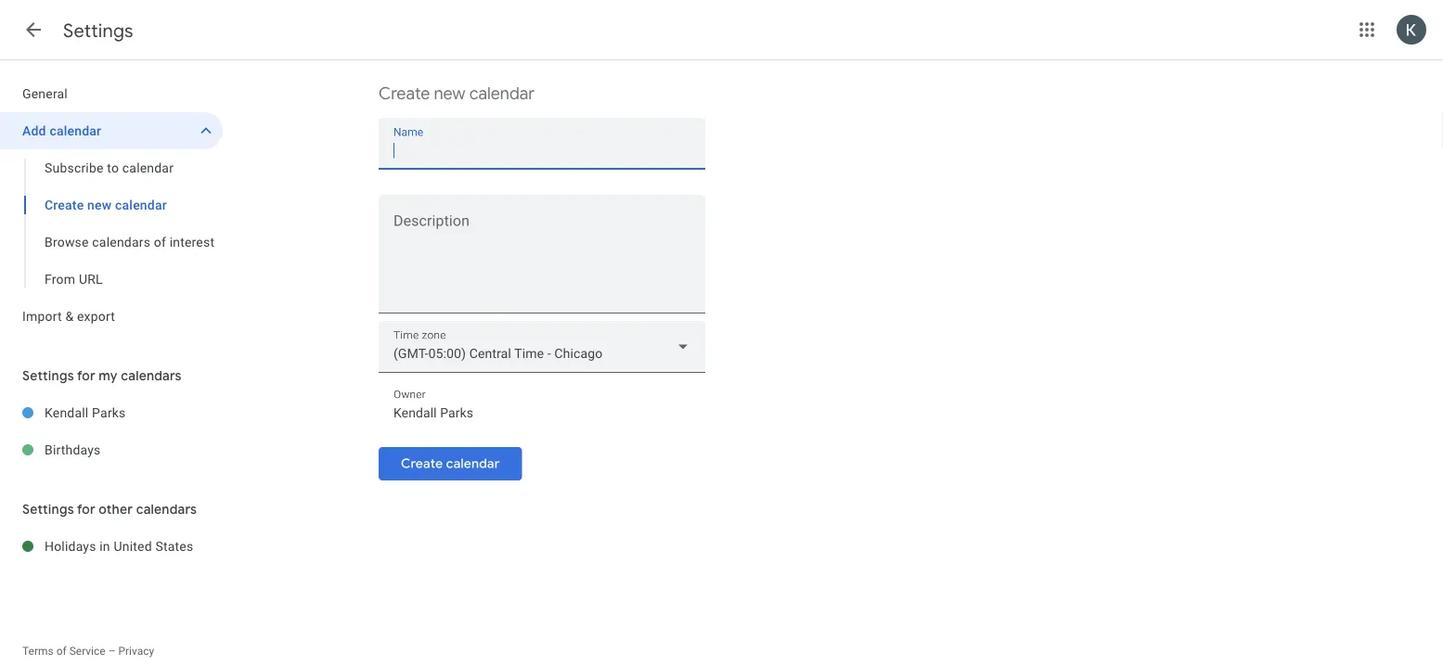 Task type: locate. For each thing, give the bounding box(es) containing it.
parks
[[92, 405, 126, 421]]

settings for settings for my calendars
[[22, 368, 74, 384]]

united
[[114, 539, 152, 554]]

0 vertical spatial settings
[[63, 19, 133, 42]]

0 horizontal spatial create new calendar
[[45, 197, 167, 213]]

0 vertical spatial create new calendar
[[379, 83, 535, 104]]

birthdays
[[45, 442, 101, 458]]

0 vertical spatial calendars
[[92, 234, 150, 250]]

1 vertical spatial for
[[77, 501, 95, 518]]

create new calendar inside group
[[45, 197, 167, 213]]

kendall
[[45, 405, 89, 421]]

1 vertical spatial calendars
[[121, 368, 182, 384]]

of left interest
[[154, 234, 166, 250]]

tree
[[0, 75, 223, 335]]

calendar inside tree item
[[50, 123, 101, 138]]

settings
[[63, 19, 133, 42], [22, 368, 74, 384], [22, 501, 74, 518]]

–
[[108, 645, 116, 658]]

0 vertical spatial of
[[154, 234, 166, 250]]

url
[[79, 272, 103, 287]]

settings right "go back" image
[[63, 19, 133, 42]]

group containing subscribe to calendar
[[0, 149, 223, 298]]

of
[[154, 234, 166, 250], [56, 645, 67, 658]]

calendars up url on the left of the page
[[92, 234, 150, 250]]

from url
[[45, 272, 103, 287]]

1 vertical spatial new
[[87, 197, 112, 213]]

holidays in united states tree item
[[0, 528, 223, 565]]

import
[[22, 309, 62, 324]]

add
[[22, 123, 46, 138]]

for for other
[[77, 501, 95, 518]]

new
[[434, 83, 466, 104], [87, 197, 112, 213]]

settings up holidays
[[22, 501, 74, 518]]

0 vertical spatial new
[[434, 83, 466, 104]]

birthdays tree item
[[0, 432, 223, 469]]

calendars
[[92, 234, 150, 250], [121, 368, 182, 384], [136, 501, 197, 518]]

for left the other
[[77, 501, 95, 518]]

other
[[99, 501, 133, 518]]

of right terms
[[56, 645, 67, 658]]

go back image
[[22, 19, 45, 41]]

0 vertical spatial create
[[379, 83, 430, 104]]

subscribe
[[45, 160, 104, 175]]

None text field
[[379, 216, 705, 305]]

1 horizontal spatial of
[[154, 234, 166, 250]]

for for my
[[77, 368, 95, 384]]

create new calendar
[[379, 83, 535, 104], [45, 197, 167, 213]]

0 vertical spatial for
[[77, 368, 95, 384]]

calendars up "states"
[[136, 501, 197, 518]]

service
[[69, 645, 106, 658]]

1 vertical spatial settings
[[22, 368, 74, 384]]

for
[[77, 368, 95, 384], [77, 501, 95, 518]]

birthdays link
[[45, 432, 223, 469]]

terms of service – privacy
[[22, 645, 154, 658]]

group
[[0, 149, 223, 298]]

1 vertical spatial create new calendar
[[45, 197, 167, 213]]

1 vertical spatial create
[[45, 197, 84, 213]]

1 horizontal spatial new
[[434, 83, 466, 104]]

2 vertical spatial settings
[[22, 501, 74, 518]]

None field
[[379, 321, 705, 373]]

terms of service link
[[22, 645, 106, 658]]

create
[[379, 83, 430, 104], [45, 197, 84, 213], [401, 456, 443, 472]]

2 vertical spatial create
[[401, 456, 443, 472]]

terms
[[22, 645, 54, 658]]

1 for from the top
[[77, 368, 95, 384]]

2 vertical spatial calendars
[[136, 501, 197, 518]]

kendall parks
[[45, 405, 126, 421]]

privacy link
[[118, 645, 154, 658]]

1 vertical spatial of
[[56, 645, 67, 658]]

None text field
[[394, 138, 691, 164], [394, 400, 691, 426], [394, 138, 691, 164], [394, 400, 691, 426]]

2 for from the top
[[77, 501, 95, 518]]

calendar
[[469, 83, 535, 104], [50, 123, 101, 138], [122, 160, 174, 175], [115, 197, 167, 213], [446, 456, 500, 472]]

&
[[65, 309, 74, 324]]

add calendar
[[22, 123, 101, 138]]

for left my
[[77, 368, 95, 384]]

settings up kendall
[[22, 368, 74, 384]]

calendars right my
[[121, 368, 182, 384]]



Task type: vqa. For each thing, say whether or not it's contained in the screenshot.
the Create within the group
yes



Task type: describe. For each thing, give the bounding box(es) containing it.
settings heading
[[63, 19, 133, 42]]

settings for my calendars
[[22, 368, 182, 384]]

states
[[155, 539, 193, 554]]

to
[[107, 160, 119, 175]]

calendars for my
[[121, 368, 182, 384]]

import & export
[[22, 309, 115, 324]]

0 horizontal spatial of
[[56, 645, 67, 658]]

create calendar button
[[379, 442, 522, 486]]

browse calendars of interest
[[45, 234, 215, 250]]

privacy
[[118, 645, 154, 658]]

calendar inside button
[[446, 456, 500, 472]]

in
[[100, 539, 110, 554]]

holidays in united states link
[[45, 528, 223, 565]]

settings for other calendars
[[22, 501, 197, 518]]

interest
[[170, 234, 215, 250]]

holidays in united states
[[45, 539, 193, 554]]

subscribe to calendar
[[45, 160, 174, 175]]

1 horizontal spatial create new calendar
[[379, 83, 535, 104]]

from
[[45, 272, 75, 287]]

settings for settings
[[63, 19, 133, 42]]

general
[[22, 86, 68, 101]]

calendars for other
[[136, 501, 197, 518]]

create calendar
[[401, 456, 500, 472]]

my
[[99, 368, 118, 384]]

settings for my calendars tree
[[0, 395, 223, 469]]

0 horizontal spatial new
[[87, 197, 112, 213]]

kendall parks tree item
[[0, 395, 223, 432]]

add calendar tree item
[[0, 112, 223, 149]]

settings for settings for other calendars
[[22, 501, 74, 518]]

browse
[[45, 234, 89, 250]]

create inside create calendar button
[[401, 456, 443, 472]]

holidays
[[45, 539, 96, 554]]

export
[[77, 309, 115, 324]]

tree containing general
[[0, 75, 223, 335]]



